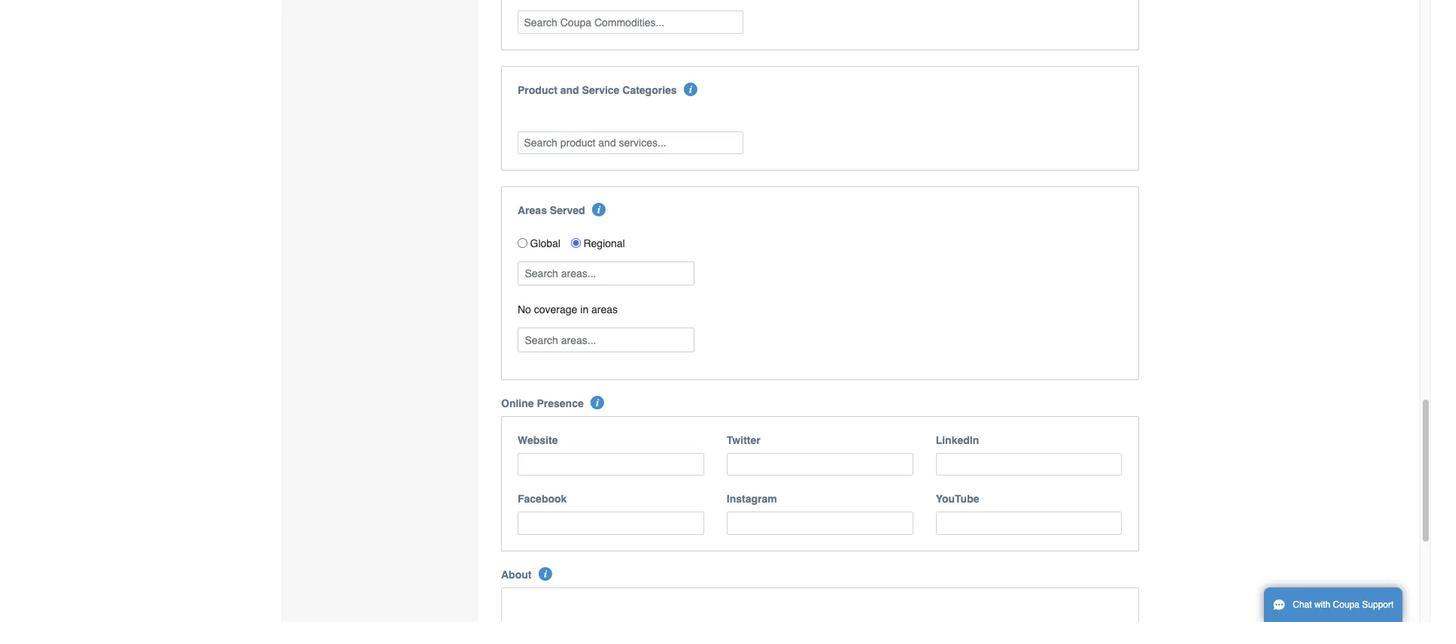 Task type: describe. For each thing, give the bounding box(es) containing it.
facebook
[[518, 494, 567, 506]]

regional
[[583, 238, 625, 250]]

additional information image for about
[[539, 568, 552, 581]]

product and service categories
[[518, 84, 677, 96]]

online presence
[[501, 398, 584, 410]]

chat with coupa support button
[[1264, 588, 1403, 623]]

and
[[560, 84, 579, 96]]

no
[[518, 304, 531, 316]]

LinkedIn text field
[[936, 454, 1122, 476]]

Search Coupa Commodities... field
[[518, 11, 743, 34]]

in
[[580, 304, 588, 316]]

no coverage in areas
[[518, 304, 618, 316]]

support
[[1362, 600, 1394, 611]]

Facebook text field
[[518, 513, 704, 536]]

2 search areas... text field from the top
[[519, 329, 693, 352]]

with
[[1314, 600, 1330, 611]]

coupa
[[1333, 600, 1360, 611]]

areas served
[[518, 205, 585, 217]]

Search product and services... field
[[518, 132, 743, 154]]

areas
[[591, 304, 618, 316]]

instagram
[[727, 494, 777, 506]]

online
[[501, 398, 534, 410]]



Task type: locate. For each thing, give the bounding box(es) containing it.
additional information image
[[592, 203, 606, 217], [591, 396, 604, 410]]

global
[[530, 238, 560, 250]]

Instagram text field
[[727, 513, 913, 536]]

additional information image for online presence
[[591, 396, 604, 410]]

areas
[[518, 205, 547, 217]]

about
[[501, 569, 532, 581]]

1 horizontal spatial additional information image
[[684, 83, 697, 96]]

YouTube text field
[[936, 513, 1122, 536]]

None radio
[[518, 239, 527, 249], [571, 239, 581, 249], [518, 239, 527, 249], [571, 239, 581, 249]]

search areas... text field down areas
[[519, 329, 693, 352]]

additional information image right presence
[[591, 396, 604, 410]]

categories
[[622, 84, 677, 96]]

Website text field
[[518, 454, 704, 476]]

1 search areas... text field from the top
[[519, 262, 693, 285]]

coverage
[[534, 304, 577, 316]]

1 vertical spatial search areas... text field
[[519, 329, 693, 352]]

twitter
[[727, 435, 760, 447]]

About text field
[[501, 588, 1139, 623]]

chat with coupa support
[[1293, 600, 1394, 611]]

service
[[582, 84, 620, 96]]

youtube
[[936, 494, 979, 506]]

additional information image right served
[[592, 203, 606, 217]]

1 vertical spatial additional information image
[[539, 568, 552, 581]]

additional information image
[[684, 83, 697, 96], [539, 568, 552, 581]]

additional information image right about
[[539, 568, 552, 581]]

Twitter text field
[[727, 454, 913, 476]]

1 vertical spatial additional information image
[[591, 396, 604, 410]]

presence
[[537, 398, 584, 410]]

additional information image for product and service categories
[[684, 83, 697, 96]]

served
[[550, 205, 585, 217]]

website
[[518, 435, 558, 447]]

0 vertical spatial additional information image
[[684, 83, 697, 96]]

search areas... text field down the regional
[[519, 262, 693, 285]]

0 vertical spatial additional information image
[[592, 203, 606, 217]]

0 horizontal spatial additional information image
[[539, 568, 552, 581]]

Search areas... text field
[[519, 262, 693, 285], [519, 329, 693, 352]]

chat
[[1293, 600, 1312, 611]]

0 vertical spatial search areas... text field
[[519, 262, 693, 285]]

product
[[518, 84, 557, 96]]

linkedin
[[936, 435, 979, 447]]

additional information image right the categories
[[684, 83, 697, 96]]

additional information image for areas served
[[592, 203, 606, 217]]



Task type: vqa. For each thing, say whether or not it's contained in the screenshot.
ARROWCIRCLERIGHT Icon
no



